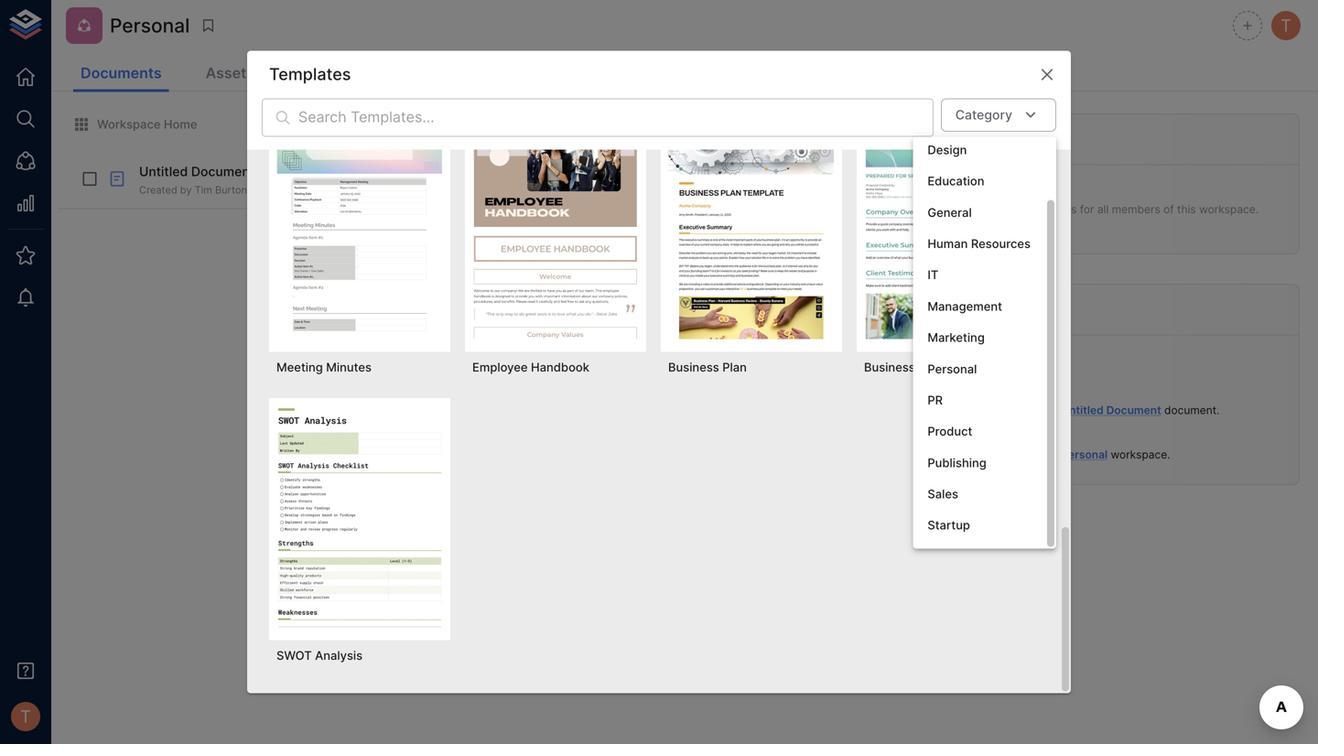 Task type: locate. For each thing, give the bounding box(es) containing it.
analysis
[[315, 649, 363, 663]]

document
[[1165, 404, 1217, 417]]

document up workspace
[[1107, 404, 1162, 417]]

it button
[[914, 260, 1046, 291]]

0 horizontal spatial tim
[[195, 184, 212, 196]]

startup
[[928, 519, 971, 533]]

1 horizontal spatial tim
[[957, 448, 977, 462]]

category button
[[941, 98, 1057, 132]]

2 vertical spatial personal
[[1062, 448, 1108, 462]]

business left the proposal
[[865, 360, 916, 374]]

tim right by
[[195, 184, 212, 196]]

1 vertical spatial personal
[[928, 362, 978, 376]]

0 vertical spatial burton
[[215, 184, 247, 196]]

business proposal
[[865, 360, 969, 374]]

human resources
[[928, 237, 1031, 251]]

pinned
[[941, 130, 990, 148]]

tim for just
[[195, 184, 212, 196]]

t button
[[1270, 8, 1304, 43], [5, 697, 46, 737]]

burton left just
[[215, 184, 247, 196]]

tim inside 09:05 am tim burton created personal workspace .
[[957, 448, 977, 462]]

1 vertical spatial t button
[[5, 697, 46, 737]]

just
[[250, 184, 267, 196]]

1 vertical spatial untitled
[[1062, 404, 1104, 417]]

personal
[[110, 14, 190, 37], [928, 362, 978, 376], [1062, 448, 1108, 462]]

0 horizontal spatial business
[[669, 360, 720, 374]]

0 vertical spatial tim
[[195, 184, 212, 196]]

today
[[928, 351, 963, 366]]

0 horizontal spatial burton
[[215, 184, 247, 196]]

1 horizontal spatial untitled
[[1062, 404, 1104, 417]]

09:05
[[957, 434, 985, 446]]

1 horizontal spatial document
[[1107, 404, 1162, 417]]

2 business from the left
[[865, 360, 916, 374]]

documents
[[81, 64, 162, 82]]

sales button
[[914, 479, 1046, 510]]

pr
[[928, 393, 943, 408]]

1 vertical spatial .
[[1168, 448, 1171, 462]]

burton
[[215, 184, 247, 196], [980, 448, 1016, 462]]

1 business from the left
[[669, 360, 720, 374]]

employee handbook
[[473, 360, 590, 374]]

0 vertical spatial document
[[191, 164, 255, 180]]

burton inside 09:05 am tim burton created personal workspace .
[[980, 448, 1016, 462]]

untitled document link
[[1062, 404, 1162, 417]]

personal inside button
[[928, 362, 978, 376]]

human resources button
[[914, 229, 1046, 260]]

workspace home
[[97, 117, 197, 131]]

created left personal link
[[1019, 448, 1059, 462]]

management
[[928, 299, 1003, 314]]

recent
[[941, 301, 990, 318]]

1 vertical spatial document
[[1107, 404, 1162, 417]]

2 for from the left
[[1081, 203, 1095, 216]]

pr button
[[914, 385, 1046, 416]]

burton down am
[[980, 448, 1016, 462]]

tim down 09:05
[[957, 448, 977, 462]]

personal down untitled document link
[[1062, 448, 1108, 462]]

1 horizontal spatial t
[[1282, 15, 1292, 36]]

1 horizontal spatial business
[[865, 360, 916, 374]]

quick
[[1010, 203, 1038, 216]]

pin items for quick access for all members of this workspace.
[[942, 203, 1260, 216]]

0 vertical spatial .
[[1217, 404, 1220, 417]]

0 vertical spatial created
[[1019, 404, 1059, 417]]

sales
[[928, 487, 959, 502]]

of
[[1164, 203, 1175, 216]]

untitled up 'created'
[[139, 164, 188, 180]]

created untitled document document .
[[1016, 404, 1220, 417]]

created
[[1019, 404, 1059, 417], [1019, 448, 1059, 462]]

1 vertical spatial tim
[[957, 448, 977, 462]]

human
[[928, 237, 969, 251]]

meeting
[[277, 360, 323, 374]]

general button
[[914, 197, 1046, 229]]

Search Templates... text field
[[299, 98, 934, 137]]

1 vertical spatial t
[[20, 707, 31, 727]]

publishing
[[928, 456, 987, 470]]

marketing
[[928, 331, 985, 345]]

all
[[1098, 203, 1110, 216]]

0 horizontal spatial t button
[[5, 697, 46, 737]]

t
[[1282, 15, 1292, 36], [20, 707, 31, 727]]

created up 09:05 am tim burton created personal workspace .
[[1019, 404, 1059, 417]]

document up created by tim burton just now
[[191, 164, 255, 180]]

handbook
[[531, 360, 590, 374]]

document
[[191, 164, 255, 180], [1107, 404, 1162, 417]]

1 horizontal spatial burton
[[980, 448, 1016, 462]]

pin
[[942, 203, 958, 216]]

items
[[962, 203, 990, 216]]

publishing button
[[914, 448, 1046, 479]]

for left quick
[[993, 203, 1007, 216]]

0 horizontal spatial untitled
[[139, 164, 188, 180]]

business
[[669, 360, 720, 374], [865, 360, 916, 374]]

1 vertical spatial burton
[[980, 448, 1016, 462]]

tim
[[195, 184, 212, 196], [957, 448, 977, 462]]

general
[[928, 205, 972, 220]]

1 horizontal spatial personal
[[928, 362, 978, 376]]

workspace
[[97, 117, 161, 131]]

this
[[1178, 203, 1197, 216]]

2 horizontal spatial personal
[[1062, 448, 1108, 462]]

0 horizontal spatial .
[[1168, 448, 1171, 462]]

education
[[928, 174, 985, 188]]

untitled
[[139, 164, 188, 180], [1062, 404, 1104, 417]]

. inside 09:05 am tim burton created personal workspace .
[[1168, 448, 1171, 462]]

startup button
[[914, 510, 1046, 542]]

2 created from the top
[[1019, 448, 1059, 462]]

personal inside 09:05 am tim burton created personal workspace .
[[1062, 448, 1108, 462]]

1 vertical spatial created
[[1019, 448, 1059, 462]]

0 vertical spatial personal
[[110, 14, 190, 37]]

for left all on the top right of page
[[1081, 203, 1095, 216]]

meeting minutes
[[277, 360, 372, 374]]

business left plan on the right of the page
[[669, 360, 720, 374]]

untitled up 09:05 am tim burton created personal workspace .
[[1062, 404, 1104, 417]]

0 horizontal spatial for
[[993, 203, 1007, 216]]

personal down marketing
[[928, 362, 978, 376]]

.
[[1217, 404, 1220, 417], [1168, 448, 1171, 462]]

personal up 'documents'
[[110, 14, 190, 37]]

0 horizontal spatial document
[[191, 164, 255, 180]]

0 vertical spatial untitled
[[139, 164, 188, 180]]

proposal
[[919, 360, 969, 374]]

members
[[1113, 203, 1161, 216]]

assets
[[206, 64, 254, 82]]

for
[[993, 203, 1007, 216], [1081, 203, 1095, 216]]

plan
[[723, 360, 747, 374]]

1 horizontal spatial t button
[[1270, 8, 1304, 43]]

templates
[[269, 64, 351, 84]]

1 horizontal spatial .
[[1217, 404, 1220, 417]]

1 horizontal spatial for
[[1081, 203, 1095, 216]]

workspace home link
[[73, 116, 197, 133]]

created inside 09:05 am tim burton created personal workspace .
[[1019, 448, 1059, 462]]



Task type: vqa. For each thing, say whether or not it's contained in the screenshot.
.
yes



Task type: describe. For each thing, give the bounding box(es) containing it.
business plan
[[669, 360, 747, 374]]

documents link
[[73, 57, 169, 92]]

bookmark image
[[200, 17, 216, 34]]

untitled document
[[139, 164, 255, 180]]

1 created from the top
[[1019, 404, 1059, 417]]

business for business plan
[[669, 360, 720, 374]]

marketing button
[[914, 322, 1046, 354]]

burton for created
[[980, 448, 1016, 462]]

employee handbook image
[[473, 117, 639, 339]]

resources
[[972, 237, 1031, 251]]

design
[[928, 143, 968, 157]]

by
[[180, 184, 192, 196]]

workspace
[[1112, 448, 1168, 462]]

access
[[1041, 203, 1078, 216]]

assets link
[[198, 57, 262, 92]]

0 vertical spatial t button
[[1270, 8, 1304, 43]]

workspace.
[[1200, 203, 1260, 216]]

personal button
[[914, 354, 1046, 385]]

templates dialog
[[247, 0, 1072, 694]]

items
[[993, 130, 1033, 148]]

pinned items
[[941, 130, 1033, 148]]

minutes
[[326, 360, 372, 374]]

personal link
[[1062, 448, 1108, 462]]

burton for just
[[215, 184, 247, 196]]

business for business proposal
[[865, 360, 916, 374]]

now
[[270, 184, 290, 196]]

created by tim burton just now
[[139, 184, 290, 196]]

0 horizontal spatial personal
[[110, 14, 190, 37]]

business plan image
[[669, 117, 835, 339]]

am
[[988, 434, 1004, 446]]

it
[[928, 268, 939, 282]]

favorite image
[[265, 164, 281, 180]]

education button
[[914, 166, 1046, 197]]

1 for from the left
[[993, 203, 1007, 216]]

management button
[[914, 291, 1046, 322]]

swot analysis image
[[277, 406, 443, 628]]

insights
[[298, 64, 355, 82]]

tim for created
[[957, 448, 977, 462]]

0 horizontal spatial t
[[20, 707, 31, 727]]

product
[[928, 425, 973, 439]]

swot analysis
[[277, 649, 363, 663]]

activities
[[994, 301, 1061, 318]]

business proposal image
[[865, 117, 1031, 339]]

employee
[[473, 360, 528, 374]]

home
[[164, 117, 197, 131]]

design button
[[914, 135, 1046, 166]]

0 vertical spatial t
[[1282, 15, 1292, 36]]

product button
[[914, 416, 1046, 448]]

category
[[956, 107, 1013, 123]]

swot
[[277, 649, 312, 663]]

insights link
[[291, 57, 362, 92]]

09:05 am tim burton created personal workspace .
[[957, 434, 1171, 462]]

created
[[139, 184, 177, 196]]

meeting minutes image
[[277, 117, 443, 339]]

recent activities
[[941, 301, 1061, 318]]



